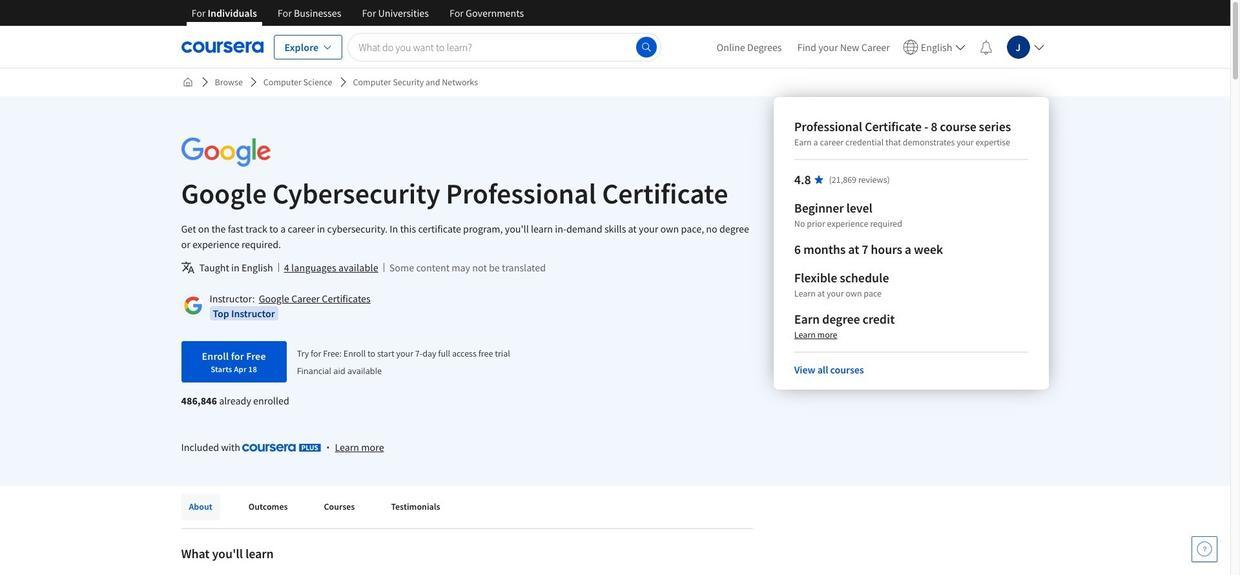 Task type: vqa. For each thing, say whether or not it's contained in the screenshot.
'search box'
yes



Task type: describe. For each thing, give the bounding box(es) containing it.
help center image
[[1197, 541, 1213, 557]]

coursera plus image
[[242, 444, 321, 452]]

What do you want to learn? text field
[[348, 33, 661, 61]]

banner navigation
[[181, 0, 534, 36]]

google career certificates image
[[183, 296, 203, 315]]



Task type: locate. For each thing, give the bounding box(es) containing it.
coursera image
[[181, 37, 263, 57]]

learn more about degree credit element
[[795, 328, 838, 341]]

google image
[[181, 138, 270, 167]]

None search field
[[348, 33, 661, 61]]

home image
[[183, 77, 193, 87]]



